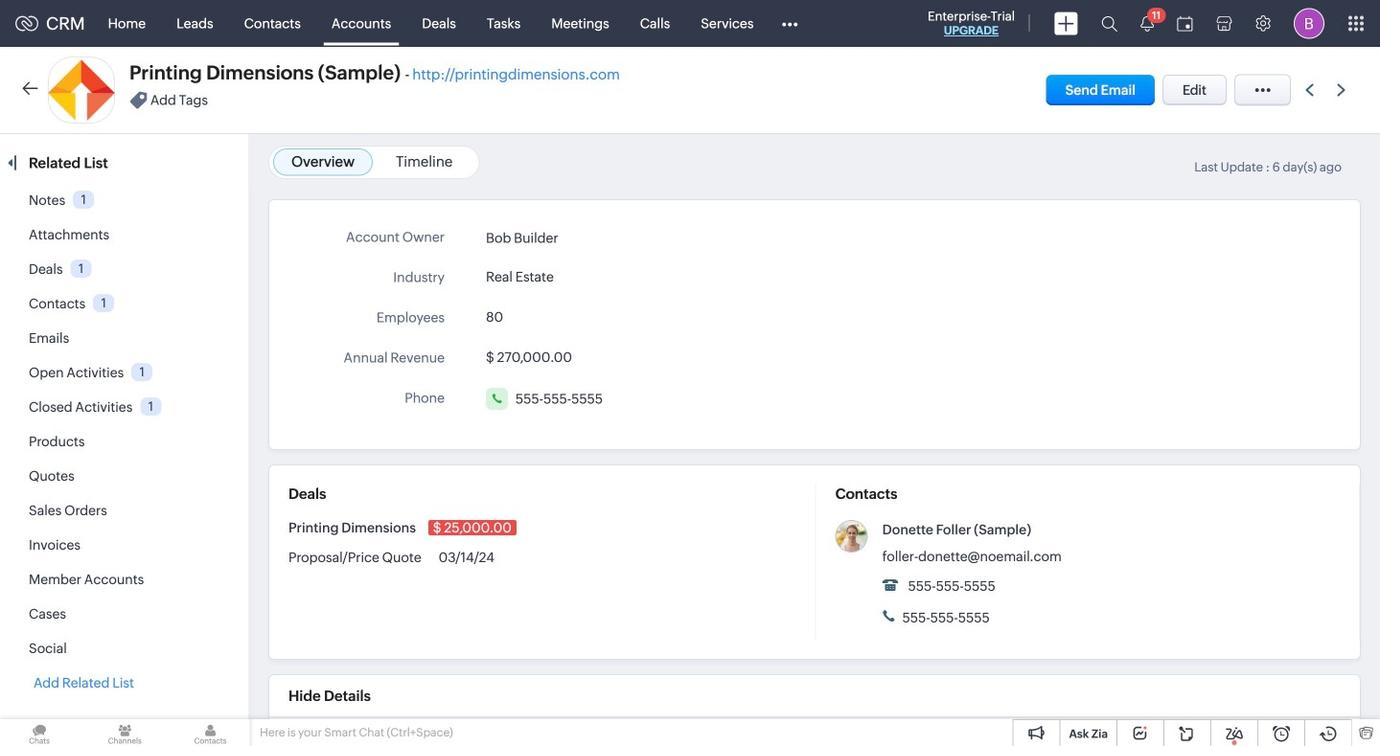 Task type: describe. For each thing, give the bounding box(es) containing it.
chats image
[[0, 720, 79, 747]]

search image
[[1101, 15, 1118, 32]]

logo image
[[15, 16, 38, 31]]

create menu image
[[1054, 12, 1078, 35]]

profile element
[[1283, 0, 1336, 46]]

Other Modules field
[[769, 8, 810, 39]]

calendar image
[[1177, 16, 1193, 31]]

previous record image
[[1306, 84, 1314, 96]]

next record image
[[1337, 84, 1350, 96]]



Task type: locate. For each thing, give the bounding box(es) containing it.
create menu element
[[1043, 0, 1090, 46]]

search element
[[1090, 0, 1129, 47]]

profile image
[[1294, 8, 1325, 39]]

signals element
[[1129, 0, 1166, 47]]

contacts image
[[171, 720, 250, 747]]

channels image
[[85, 720, 164, 747]]



Task type: vqa. For each thing, say whether or not it's contained in the screenshot.
Signals image
no



